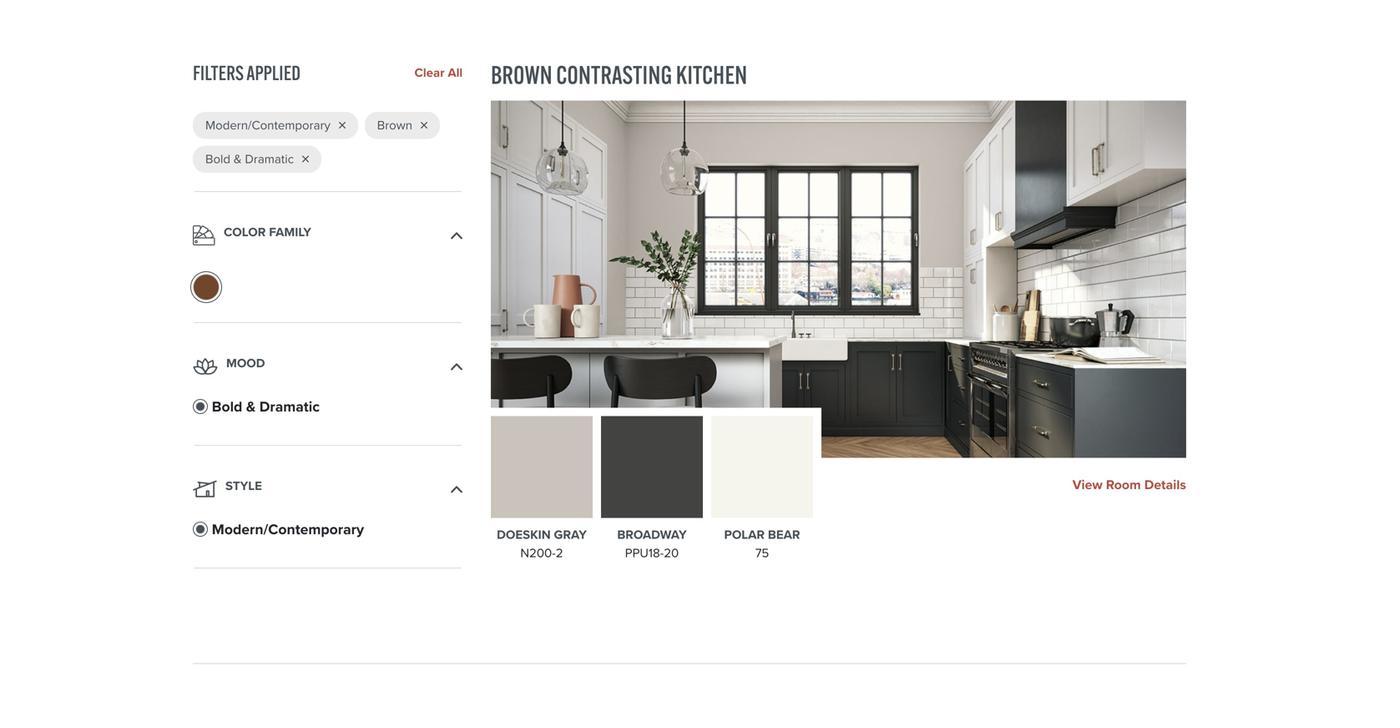 Task type: vqa. For each thing, say whether or not it's contained in the screenshot.
How Much Paint Do I Need?
no



Task type: locate. For each thing, give the bounding box(es) containing it.
1 horizontal spatial &
[[246, 396, 256, 417]]

1 vertical spatial bold
[[212, 396, 243, 417]]

1 vertical spatial &
[[246, 396, 256, 417]]

bold & dramatic up 'color'
[[205, 150, 294, 168]]

1 vertical spatial dramatic
[[260, 396, 320, 417]]

dramatic down the mood button
[[260, 396, 320, 417]]

brown right all
[[491, 59, 553, 90]]

0 vertical spatial modern/contemporary
[[205, 116, 331, 134]]

bold down mood
[[212, 396, 243, 417]]

brown
[[491, 59, 553, 90], [377, 116, 413, 134]]

doeskin gray n200-2
[[497, 526, 587, 563]]

close x image for bold & dramatic
[[302, 156, 309, 162]]

clear all
[[415, 64, 463, 82]]

kitchen
[[676, 59, 748, 90]]

family
[[269, 223, 312, 241]]

caret image inside the mood button
[[193, 358, 218, 375]]

0 vertical spatial brown
[[491, 59, 553, 90]]

0 horizontal spatial close x image
[[302, 156, 309, 162]]

mood button
[[193, 353, 463, 380]]

1 vertical spatial modern/contemporary
[[212, 519, 364, 540]]

all
[[448, 64, 463, 82]]

brown contrasting kitchen
[[491, 59, 748, 90]]

caret image for color family
[[451, 232, 463, 239]]

caret image
[[193, 225, 216, 245], [451, 232, 463, 239], [451, 363, 463, 370]]

& down mood
[[246, 396, 256, 417]]

dramatic up color family
[[245, 150, 294, 168]]

modern/contemporary down the style button
[[212, 519, 364, 540]]

bold up 'color'
[[205, 150, 231, 168]]

ppu18-
[[625, 544, 664, 563]]

room
[[1107, 475, 1142, 495]]

view room details link
[[1073, 475, 1187, 495]]

1 horizontal spatial close x image
[[339, 122, 346, 129]]

caret image inside the mood button
[[451, 363, 463, 370]]

caret image for mood
[[451, 363, 463, 370]]

bold & dramatic down mood
[[212, 396, 320, 417]]

bear
[[768, 526, 801, 544]]

& up 'color'
[[234, 150, 242, 168]]

brown for brown
[[377, 116, 413, 134]]

bold inside button
[[212, 396, 243, 417]]

dramatic
[[245, 150, 294, 168], [260, 396, 320, 417]]

brown left close x image
[[377, 116, 413, 134]]

color family
[[224, 223, 312, 241]]

filters applied
[[193, 60, 301, 85]]

close x image up family in the top of the page
[[302, 156, 309, 162]]

gray
[[554, 526, 587, 544]]

2
[[556, 544, 563, 563]]

1 vertical spatial close x image
[[302, 156, 309, 162]]

modern/contemporary inside button
[[212, 519, 364, 540]]

close x image
[[339, 122, 346, 129], [302, 156, 309, 162]]

1 vertical spatial bold & dramatic
[[212, 396, 320, 417]]

0 vertical spatial &
[[234, 150, 242, 168]]

caret image
[[193, 358, 218, 375], [193, 481, 217, 498], [451, 486, 463, 493]]

bold & dramatic
[[205, 150, 294, 168], [212, 396, 320, 417]]

caret image for bold & dramatic
[[193, 358, 218, 375]]

0 vertical spatial close x image
[[339, 122, 346, 129]]

modern/contemporary
[[205, 116, 331, 134], [212, 519, 364, 540]]

modern/contemporary down the applied
[[205, 116, 331, 134]]

1 vertical spatial brown
[[377, 116, 413, 134]]

bold
[[205, 150, 231, 168], [212, 396, 243, 417]]

broadway
[[618, 526, 687, 544]]

0 horizontal spatial brown
[[377, 116, 413, 134]]

color
[[224, 223, 266, 241]]

&
[[234, 150, 242, 168], [246, 396, 256, 417]]

mood
[[226, 354, 265, 372]]

1 horizontal spatial brown
[[491, 59, 553, 90]]

applied
[[247, 60, 301, 85]]

bold & dramatic button
[[193, 396, 377, 423]]

close x image left close x image
[[339, 122, 346, 129]]

details
[[1145, 475, 1187, 495]]

clear
[[415, 64, 445, 82]]



Task type: describe. For each thing, give the bounding box(es) containing it.
n200-
[[521, 544, 556, 563]]

brown modern bold & dramatic kitchen image
[[491, 101, 1187, 458]]

polar
[[725, 526, 765, 544]]

polar bear 75
[[725, 526, 801, 563]]

close x image
[[421, 122, 428, 129]]

0 vertical spatial dramatic
[[245, 150, 294, 168]]

modern/contemporary button
[[193, 519, 377, 546]]

doeskin
[[497, 526, 551, 544]]

bold & dramatic inside button
[[212, 396, 320, 417]]

color family button
[[193, 222, 463, 249]]

broadway ppu18-20
[[618, 526, 687, 563]]

& inside button
[[246, 396, 256, 417]]

0 vertical spatial bold & dramatic
[[205, 150, 294, 168]]

view
[[1073, 475, 1103, 495]]

brown for brown contrasting kitchen
[[491, 59, 553, 90]]

clear all button
[[406, 64, 463, 82]]

style button
[[193, 476, 463, 503]]

filters
[[193, 60, 244, 85]]

contrasting
[[556, 59, 673, 90]]

caret image for modern/contemporary
[[193, 481, 217, 498]]

view room details
[[1073, 475, 1187, 495]]

0 horizontal spatial &
[[234, 150, 242, 168]]

0 vertical spatial bold
[[205, 150, 231, 168]]

dramatic inside button
[[260, 396, 320, 417]]

style
[[226, 477, 262, 495]]

75
[[756, 544, 770, 563]]

20
[[664, 544, 679, 563]]

close x image for modern/contemporary
[[339, 122, 346, 129]]



